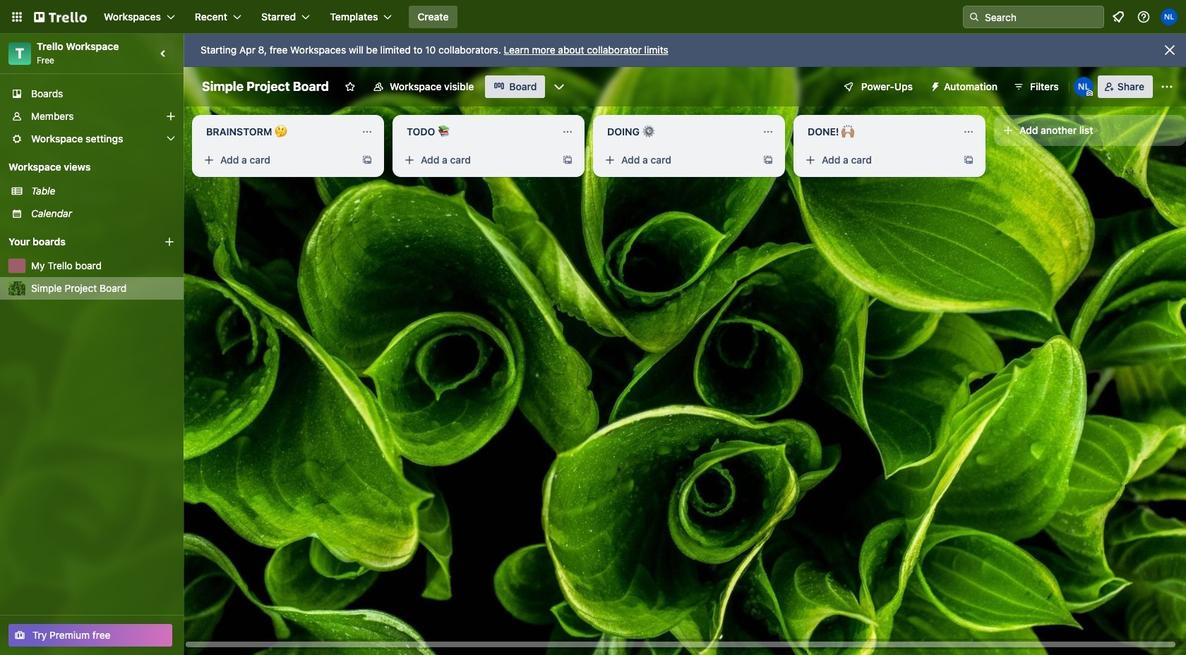 Task type: locate. For each thing, give the bounding box(es) containing it.
primary element
[[0, 0, 1186, 34]]

Board name text field
[[195, 76, 336, 98]]

0 horizontal spatial noah lott (noahlott1) image
[[1074, 77, 1093, 97]]

None text field
[[198, 121, 356, 143], [599, 121, 757, 143], [198, 121, 356, 143], [599, 121, 757, 143]]

None text field
[[398, 121, 556, 143], [799, 121, 957, 143], [398, 121, 556, 143], [799, 121, 957, 143]]

create from template… image
[[361, 155, 373, 166]]

sm image
[[924, 76, 944, 95]]

1 vertical spatial noah lott (noahlott1) image
[[1074, 77, 1093, 97]]

show menu image
[[1160, 80, 1174, 94]]

open information menu image
[[1137, 10, 1151, 24]]

0 horizontal spatial create from template… image
[[562, 155, 573, 166]]

0 notifications image
[[1110, 8, 1127, 25]]

add board image
[[164, 237, 175, 248]]

switch to… image
[[10, 10, 24, 24]]

1 horizontal spatial create from template… image
[[762, 155, 774, 166]]

create from template… image
[[562, 155, 573, 166], [762, 155, 774, 166], [963, 155, 974, 166]]

star or unstar board image
[[345, 81, 356, 92]]

3 create from template… image from the left
[[963, 155, 974, 166]]

your boards with 2 items element
[[8, 234, 143, 251]]

2 horizontal spatial create from template… image
[[963, 155, 974, 166]]

back to home image
[[34, 6, 87, 28]]

noah lott (noahlott1) image
[[1161, 8, 1178, 25], [1074, 77, 1093, 97]]

1 horizontal spatial noah lott (noahlott1) image
[[1161, 8, 1178, 25]]



Task type: vqa. For each thing, say whether or not it's contained in the screenshot.
add
no



Task type: describe. For each thing, give the bounding box(es) containing it.
search image
[[969, 11, 980, 23]]

1 create from template… image from the left
[[562, 155, 573, 166]]

workspace navigation collapse icon image
[[154, 44, 174, 64]]

this member is an admin of this board. image
[[1086, 90, 1093, 97]]

2 create from template… image from the left
[[762, 155, 774, 166]]

Search field
[[980, 7, 1103, 27]]

0 vertical spatial noah lott (noahlott1) image
[[1161, 8, 1178, 25]]

customize views image
[[552, 80, 567, 94]]



